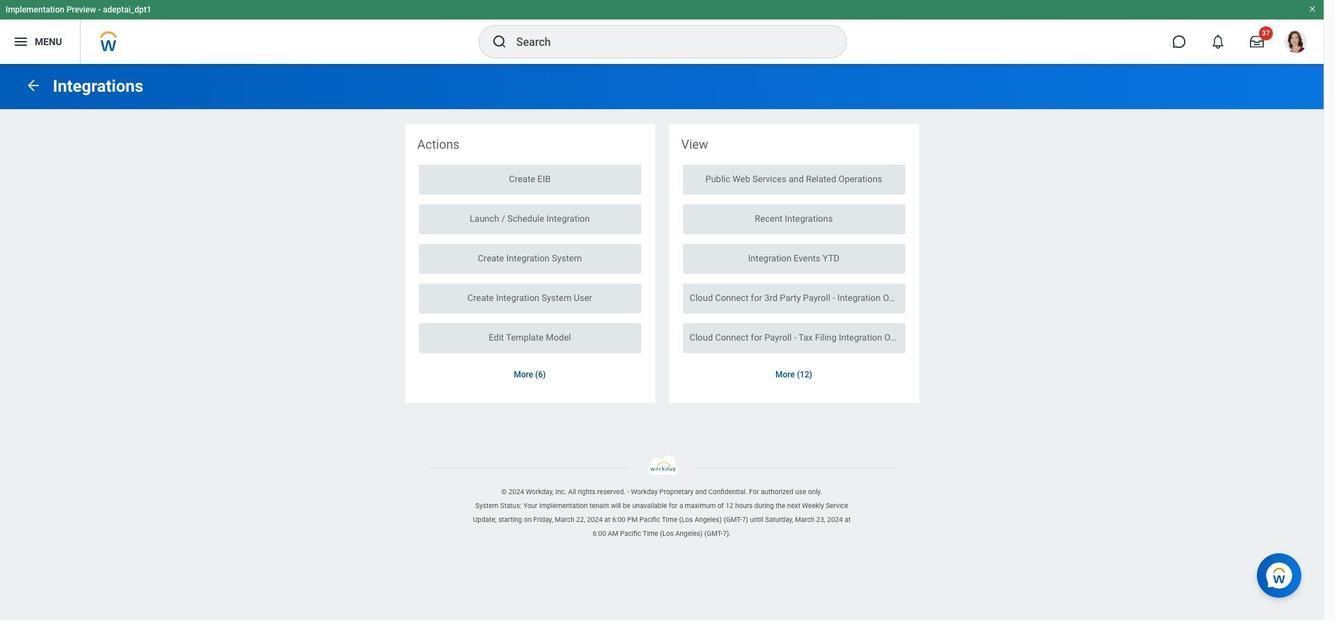 Task type: locate. For each thing, give the bounding box(es) containing it.
footer
[[0, 455, 1324, 541]]

justify image
[[13, 33, 29, 50]]

main content
[[0, 64, 1324, 433]]

Search Workday  search field
[[516, 26, 818, 57]]

banner
[[0, 0, 1324, 64]]



Task type: vqa. For each thing, say whether or not it's contained in the screenshot.
"banner"
yes



Task type: describe. For each thing, give the bounding box(es) containing it.
notifications large image
[[1212, 35, 1225, 49]]

close environment banner image
[[1309, 5, 1317, 13]]

previous page image
[[25, 77, 42, 93]]

profile logan mcneil image
[[1285, 31, 1308, 56]]

search image
[[491, 33, 508, 50]]

inbox large image
[[1251, 35, 1264, 49]]



